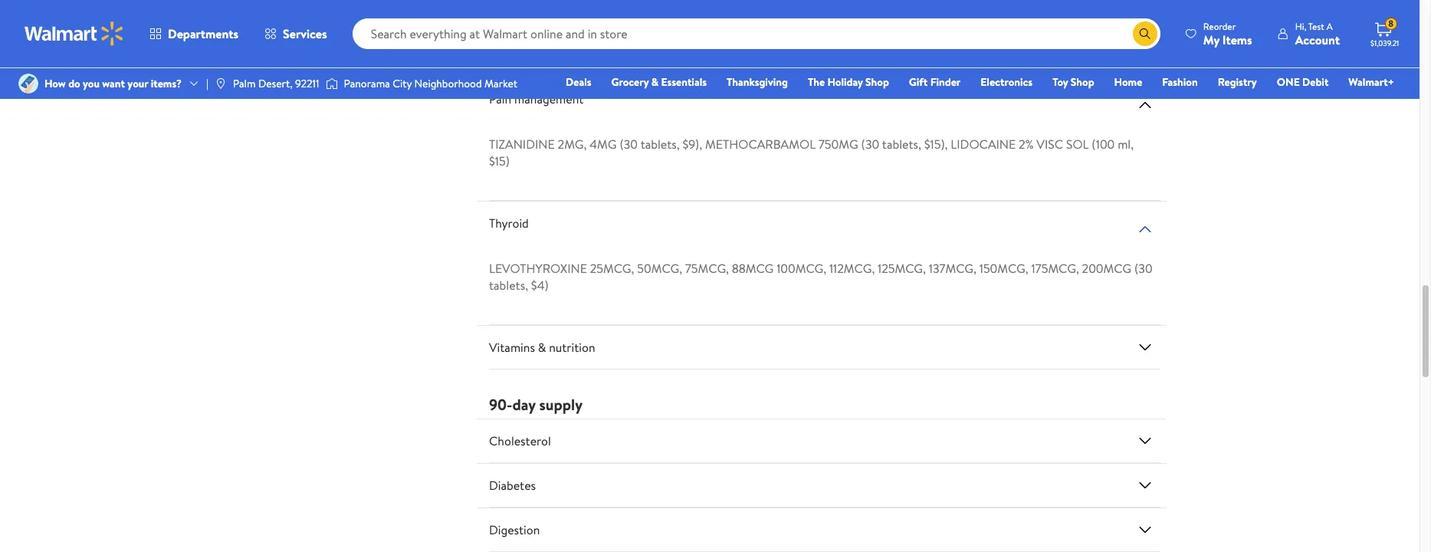 Task type: vqa. For each thing, say whether or not it's contained in the screenshot.
Deals LINK
yes



Task type: describe. For each thing, give the bounding box(es) containing it.
vitamins & nutrition image
[[1137, 338, 1155, 357]]

$15),
[[925, 136, 948, 153]]

one debit
[[1277, 74, 1329, 90]]

test
[[1309, 20, 1325, 33]]

$15)
[[489, 153, 510, 169]]

supply
[[540, 394, 583, 415]]

(100
[[1092, 136, 1115, 153]]

hi, test a account
[[1296, 20, 1340, 48]]

90-
[[489, 394, 513, 415]]

thyroid
[[489, 215, 529, 232]]

registry link
[[1211, 74, 1264, 90]]

methocarbamol
[[705, 136, 816, 153]]

diabetes image
[[1137, 476, 1155, 495]]

gift
[[909, 74, 928, 90]]

hi,
[[1296, 20, 1307, 33]]

essentials
[[661, 74, 707, 90]]

Walmart Site-Wide search field
[[352, 18, 1161, 49]]

day
[[513, 394, 536, 415]]

levothyroxine 25mcg, 50mcg, 75mcg, 88mcg 100mcg, 112mcg, 125mcg, 137mcg, 150mcg, 175mcg, 200mcg (30 tablets, $4)
[[489, 260, 1153, 294]]

reorder my items
[[1204, 20, 1253, 48]]

200mcg
[[1083, 260, 1132, 277]]

ml,
[[1118, 136, 1134, 153]]

neighborhood
[[415, 76, 482, 91]]

2mg,
[[558, 136, 587, 153]]

2 horizontal spatial tablets,
[[883, 136, 922, 153]]

items?
[[151, 76, 182, 91]]

toy shop link
[[1046, 74, 1102, 90]]

toy
[[1053, 74, 1069, 90]]

Search search field
[[352, 18, 1161, 49]]

how
[[44, 76, 66, 91]]

tizanidine 2mg, 4mg (30 tablets, $9), methocarbamol 750mg (30 tablets, $15), lidocaine 2% visc sol (100 ml, $15)
[[489, 136, 1134, 169]]

8
[[1389, 17, 1394, 30]]

services
[[283, 25, 327, 42]]

thanksgiving link
[[720, 74, 795, 90]]

112mcg,
[[830, 260, 875, 277]]

city
[[393, 76, 412, 91]]

market
[[485, 76, 518, 91]]

search icon image
[[1139, 28, 1152, 40]]

$4)
[[531, 277, 549, 294]]

registry
[[1218, 74, 1257, 90]]

75mcg,
[[685, 260, 729, 277]]

services button
[[252, 15, 340, 52]]

cholesterol image
[[1137, 432, 1155, 450]]

$9),
[[683, 136, 703, 153]]

how do you want your items?
[[44, 76, 182, 91]]

pain
[[489, 90, 512, 107]]

750mg
[[819, 136, 859, 153]]

my
[[1204, 31, 1220, 48]]

management
[[515, 90, 584, 107]]

digestion
[[489, 521, 540, 538]]

finder
[[931, 74, 961, 90]]

departments button
[[137, 15, 252, 52]]

8 $1,039.21
[[1371, 17, 1400, 48]]

palm
[[233, 76, 256, 91]]

vitamins & nutrition
[[489, 339, 596, 356]]

 image for panorama
[[326, 76, 338, 91]]

deals
[[566, 74, 592, 90]]

 image for how
[[18, 74, 38, 94]]

electronics
[[981, 74, 1033, 90]]

tizanidine
[[489, 136, 555, 153]]

cholesterol
[[489, 432, 551, 449]]

toy shop
[[1053, 74, 1095, 90]]

holiday
[[828, 74, 863, 90]]

4mg
[[590, 136, 617, 153]]

electronics link
[[974, 74, 1040, 90]]

lidocaine
[[951, 136, 1016, 153]]

deals link
[[559, 74, 599, 90]]

grocery & essentials
[[612, 74, 707, 90]]



Task type: locate. For each thing, give the bounding box(es) containing it.
home link
[[1108, 74, 1150, 90]]

1 vertical spatial &
[[538, 339, 546, 356]]

&
[[652, 74, 659, 90], [538, 339, 546, 356]]

account
[[1296, 31, 1340, 48]]

2%
[[1019, 136, 1034, 153]]

shop
[[866, 74, 889, 90], [1071, 74, 1095, 90]]

departments
[[168, 25, 239, 42]]

walmart+
[[1349, 74, 1395, 90]]

grocery
[[612, 74, 649, 90]]

tablets,
[[641, 136, 680, 153], [883, 136, 922, 153], [489, 277, 528, 294]]

150mcg,
[[980, 260, 1029, 277]]

 image left how
[[18, 74, 38, 94]]

shop right toy
[[1071, 74, 1095, 90]]

1 shop from the left
[[866, 74, 889, 90]]

 image right |
[[215, 77, 227, 90]]

(30 inside levothyroxine 25mcg, 50mcg, 75mcg, 88mcg 100mcg, 112mcg, 125mcg, 137mcg, 150mcg, 175mcg, 200mcg (30 tablets, $4)
[[1135, 260, 1153, 277]]

reorder
[[1204, 20, 1236, 33]]

walmart+ link
[[1342, 74, 1402, 90]]

1 horizontal spatial &
[[652, 74, 659, 90]]

home
[[1115, 74, 1143, 90]]

90-day supply
[[489, 394, 583, 415]]

thyroid image
[[1137, 220, 1155, 238]]

you
[[83, 76, 100, 91]]

one
[[1277, 74, 1300, 90]]

0 horizontal spatial shop
[[866, 74, 889, 90]]

1 horizontal spatial  image
[[215, 77, 227, 90]]

 image
[[18, 74, 38, 94], [326, 76, 338, 91], [215, 77, 227, 90]]

pain management
[[489, 90, 584, 107]]

(30 right 750mg
[[862, 136, 880, 153]]

walmart image
[[25, 21, 124, 46]]

(30 right 200mcg
[[1135, 260, 1153, 277]]

1 horizontal spatial tablets,
[[641, 136, 680, 153]]

0 horizontal spatial tablets,
[[489, 277, 528, 294]]

gift finder
[[909, 74, 961, 90]]

a
[[1327, 20, 1333, 33]]

92211
[[295, 76, 319, 91]]

 image right 92211
[[326, 76, 338, 91]]

levothyroxine
[[489, 260, 587, 277]]

digestion image
[[1137, 521, 1155, 539]]

& right grocery
[[652, 74, 659, 90]]

fashion link
[[1156, 74, 1205, 90]]

desert,
[[258, 76, 293, 91]]

do
[[68, 76, 80, 91]]

& right vitamins
[[538, 339, 546, 356]]

2 shop from the left
[[1071, 74, 1095, 90]]

& for vitamins
[[538, 339, 546, 356]]

the holiday shop
[[808, 74, 889, 90]]

0 horizontal spatial  image
[[18, 74, 38, 94]]

panorama
[[344, 76, 390, 91]]

the holiday shop link
[[801, 74, 896, 90]]

1 horizontal spatial shop
[[1071, 74, 1095, 90]]

0 vertical spatial &
[[652, 74, 659, 90]]

2 horizontal spatial (30
[[1135, 260, 1153, 277]]

your
[[128, 76, 148, 91]]

want
[[102, 76, 125, 91]]

& for grocery
[[652, 74, 659, 90]]

shop right the holiday at the right top
[[866, 74, 889, 90]]

(30
[[620, 136, 638, 153], [862, 136, 880, 153], [1135, 260, 1153, 277]]

25mcg,
[[590, 260, 635, 277]]

2 horizontal spatial  image
[[326, 76, 338, 91]]

|
[[206, 76, 208, 91]]

debit
[[1303, 74, 1329, 90]]

1 horizontal spatial (30
[[862, 136, 880, 153]]

175mcg,
[[1032, 260, 1080, 277]]

pain management image
[[1137, 96, 1155, 114]]

$1,039.21
[[1371, 38, 1400, 48]]

one debit link
[[1271, 74, 1336, 90]]

100mcg,
[[777, 260, 827, 277]]

tablets, left $9),
[[641, 136, 680, 153]]

vitamins
[[489, 339, 535, 356]]

grocery & essentials link
[[605, 74, 714, 90]]

diabetes
[[489, 477, 536, 494]]

fashion
[[1163, 74, 1198, 90]]

0 horizontal spatial (30
[[620, 136, 638, 153]]

(30 right 4mg
[[620, 136, 638, 153]]

137mcg,
[[929, 260, 977, 277]]

 image for palm
[[215, 77, 227, 90]]

tablets, inside levothyroxine 25mcg, 50mcg, 75mcg, 88mcg 100mcg, 112mcg, 125mcg, 137mcg, 150mcg, 175mcg, 200mcg (30 tablets, $4)
[[489, 277, 528, 294]]

panorama city neighborhood market
[[344, 76, 518, 91]]

tablets, left $4) at the bottom
[[489, 277, 528, 294]]

visc
[[1037, 136, 1064, 153]]

88mcg
[[732, 260, 774, 277]]

50mcg,
[[637, 260, 683, 277]]

nutrition
[[549, 339, 596, 356]]

sol
[[1067, 136, 1089, 153]]

tablets, left the $15),
[[883, 136, 922, 153]]

items
[[1223, 31, 1253, 48]]

125mcg,
[[878, 260, 926, 277]]

thanksgiving
[[727, 74, 788, 90]]

palm desert, 92211
[[233, 76, 319, 91]]

0 horizontal spatial &
[[538, 339, 546, 356]]

the
[[808, 74, 825, 90]]



